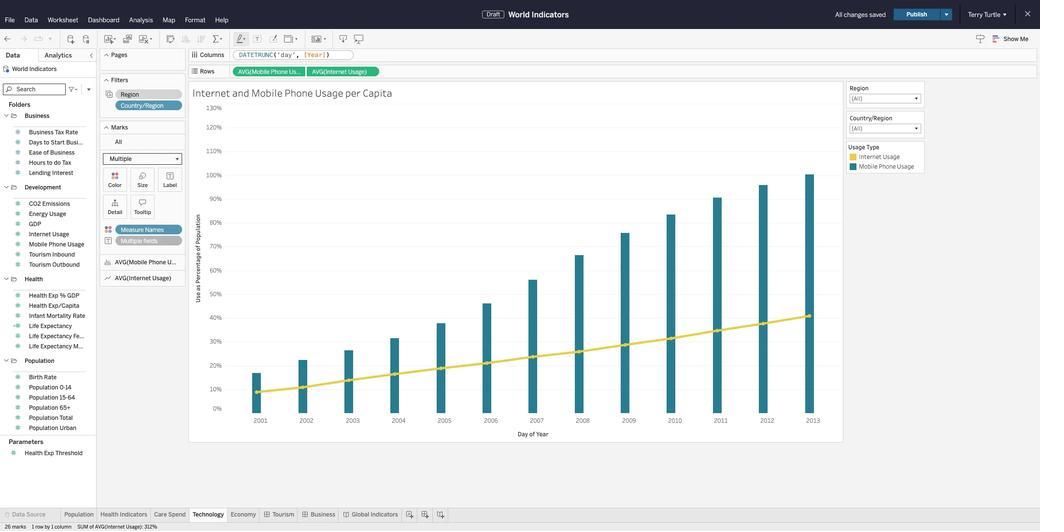Task type: vqa. For each thing, say whether or not it's contained in the screenshot.
top the GDP
yes



Task type: describe. For each thing, give the bounding box(es) containing it.
health for health exp % gdp
[[29, 292, 47, 299]]

1 vertical spatial mobile phone usage
[[29, 241, 84, 248]]

sort descending image
[[197, 34, 206, 44]]

global indicators
[[352, 511, 398, 518]]

outbound
[[52, 261, 80, 268]]

do
[[54, 160, 61, 166]]

new data source image
[[66, 34, 76, 44]]

usage type
[[849, 143, 880, 151]]

collapse image
[[88, 53, 94, 58]]

urban
[[60, 425, 76, 432]]

usage inside mobile phone usage option
[[898, 162, 915, 170]]

all for all changes saved
[[836, 11, 843, 18]]

population 65+
[[29, 405, 71, 411]]

0 vertical spatial country/region
[[121, 102, 164, 109]]

energy usage
[[29, 211, 66, 218]]

population for population urban
[[29, 425, 58, 432]]

show mark labels image
[[253, 34, 262, 44]]

birth
[[29, 374, 43, 381]]

to for days
[[44, 139, 49, 146]]

label
[[163, 182, 177, 189]]

infant
[[29, 313, 45, 319]]

inbound
[[52, 251, 75, 258]]

2 vertical spatial avg(internet
[[95, 524, 125, 530]]

data guide image
[[976, 34, 986, 44]]

1 horizontal spatial replay animation image
[[47, 36, 53, 41]]

detail
[[108, 209, 122, 216]]

publish
[[907, 11, 928, 18]]

help
[[215, 16, 229, 24]]

file
[[5, 16, 15, 24]]

show
[[1004, 36, 1019, 43]]

tourism inbound
[[29, 251, 75, 258]]

0 horizontal spatial region
[[121, 91, 139, 98]]

26
[[5, 524, 11, 530]]

phone down fields
[[149, 259, 166, 266]]

internet inside option
[[859, 153, 882, 160]]

1 horizontal spatial country/region
[[850, 114, 893, 122]]

0 horizontal spatial avg(internet usage)
[[115, 275, 171, 282]]

ease of business
[[29, 149, 75, 156]]

1 horizontal spatial avg(mobile
[[238, 69, 270, 75]]

per
[[346, 86, 361, 100]]

pause auto updates image
[[82, 34, 91, 44]]

marks
[[111, 124, 128, 131]]

0 vertical spatial data
[[25, 16, 38, 24]]

hours to do tax
[[29, 160, 71, 166]]

[year]
[[304, 51, 326, 58]]

26 marks
[[5, 524, 26, 530]]

analytics
[[45, 52, 72, 59]]

usage):
[[126, 524, 143, 530]]

fields
[[143, 238, 158, 245]]

)
[[326, 51, 330, 58]]

analysis
[[129, 16, 153, 24]]

'day'
[[277, 51, 296, 58]]

health exp % gdp
[[29, 292, 79, 299]]

population for population 0-14
[[29, 384, 58, 391]]

1 vertical spatial avg(mobile
[[115, 259, 147, 266]]

population urban
[[29, 425, 76, 432]]

1 vertical spatial gdp
[[67, 292, 79, 299]]

business down the days to start business
[[50, 149, 75, 156]]

0 horizontal spatial internet
[[29, 231, 51, 238]]

%
[[60, 292, 66, 299]]

1 row by 1 column
[[32, 524, 72, 530]]

0 vertical spatial world indicators
[[509, 10, 569, 19]]

highlight image
[[236, 34, 247, 44]]

exp for %
[[48, 292, 58, 299]]

show me
[[1004, 36, 1029, 43]]

internet usage option
[[849, 152, 923, 162]]

life expectancy
[[29, 323, 72, 330]]

undo image
[[3, 34, 13, 44]]

columns
[[200, 52, 224, 58]]

datetrunc
[[239, 51, 273, 58]]

terry turtle
[[969, 11, 1001, 18]]

lending
[[29, 170, 51, 176]]

row
[[35, 524, 44, 530]]

birth rate
[[29, 374, 57, 381]]

female
[[73, 333, 93, 340]]

show me button
[[989, 31, 1038, 46]]

2 1 from the left
[[51, 524, 53, 530]]

health indicators
[[100, 511, 147, 518]]

start
[[51, 139, 65, 146]]

0 vertical spatial avg(internet usage)
[[312, 69, 367, 75]]

tourism for tourism outbound
[[29, 261, 51, 268]]

business right start
[[66, 139, 91, 146]]

show/hide cards image
[[311, 34, 327, 44]]

multiple
[[121, 238, 142, 245]]

saved
[[870, 11, 886, 18]]

rate for business tax rate
[[65, 129, 78, 136]]

business tax rate
[[29, 129, 78, 136]]

and
[[232, 86, 249, 100]]

1 horizontal spatial mobile
[[251, 86, 283, 100]]

of for avg(internet
[[89, 524, 94, 530]]

source
[[26, 511, 46, 518]]

sort ascending image
[[181, 34, 191, 44]]

infant mortality rate
[[29, 313, 85, 319]]

swap rows and columns image
[[166, 34, 175, 44]]

new worksheet image
[[103, 34, 117, 44]]

fit image
[[284, 34, 299, 44]]

marks. press enter to open the view data window.. use arrow keys to navigate data visualization elements. image
[[225, 104, 842, 414]]

2 vertical spatial data
[[12, 511, 25, 518]]

business left global
[[311, 511, 336, 518]]

me
[[1021, 36, 1029, 43]]

population up birth rate at the bottom left
[[25, 358, 54, 364]]

population up sum
[[64, 511, 94, 518]]

mortality
[[47, 313, 71, 319]]

pages
[[111, 52, 127, 58]]

turtle
[[985, 11, 1001, 18]]

0 horizontal spatial replay animation image
[[34, 34, 44, 44]]

terry
[[969, 11, 983, 18]]

download image
[[339, 34, 348, 44]]

14
[[65, 384, 71, 391]]

1 1 from the left
[[32, 524, 34, 530]]

to for hours
[[47, 160, 53, 166]]

0 horizontal spatial internet usage
[[29, 231, 69, 238]]



Task type: locate. For each thing, give the bounding box(es) containing it.
mobile inside option
[[859, 162, 878, 170]]

internet usage inside option
[[859, 153, 900, 160]]

0 horizontal spatial mobile
[[29, 241, 47, 248]]

economy
[[231, 511, 256, 518]]

health for health exp threshold
[[25, 450, 43, 457]]

mobile
[[251, 86, 283, 100], [859, 162, 878, 170], [29, 241, 47, 248]]

0 vertical spatial tourism
[[29, 251, 51, 258]]

world right draft
[[509, 10, 530, 19]]

rate up the days to start business
[[65, 129, 78, 136]]

0 horizontal spatial avg(mobile phone usage)
[[115, 259, 186, 266]]

1 left the row
[[32, 524, 34, 530]]

indicators
[[532, 10, 569, 19], [29, 66, 57, 73], [120, 511, 147, 518], [371, 511, 398, 518]]

1
[[32, 524, 34, 530], [51, 524, 53, 530]]

2 vertical spatial life
[[29, 343, 39, 350]]

tourism outbound
[[29, 261, 80, 268]]

1 horizontal spatial internet usage
[[859, 153, 900, 160]]

2 expectancy from the top
[[40, 333, 72, 340]]

sum of avg(internet usage): 312%
[[77, 524, 157, 530]]

days
[[29, 139, 42, 146]]

1 vertical spatial of
[[89, 524, 94, 530]]

data
[[25, 16, 38, 24], [6, 52, 20, 59], [12, 511, 25, 518]]

avg(internet usage) down multiple fields
[[115, 275, 171, 282]]

population up population 65+
[[29, 394, 58, 401]]

avg(internet down the )
[[312, 69, 347, 75]]

avg(internet
[[312, 69, 347, 75], [115, 275, 151, 282], [95, 524, 125, 530]]

filters
[[111, 77, 128, 84]]

3 life from the top
[[29, 343, 39, 350]]

2 vertical spatial expectancy
[[40, 343, 72, 350]]

0 vertical spatial mobile
[[251, 86, 283, 100]]

all changes saved
[[836, 11, 886, 18]]

applies to selected worksheets with same data source image
[[105, 90, 113, 98]]

column
[[55, 524, 72, 530]]

avg(mobile down datetrunc
[[238, 69, 270, 75]]

0 vertical spatial avg(mobile phone usage)
[[238, 69, 308, 75]]

world indicators up search text field
[[12, 66, 57, 73]]

type
[[867, 143, 880, 151]]

country/region up marks
[[121, 102, 164, 109]]

expectancy
[[40, 323, 72, 330], [40, 333, 72, 340], [40, 343, 72, 350]]

avg(internet usage) down the )
[[312, 69, 367, 75]]

names
[[145, 227, 164, 233]]

0 vertical spatial exp
[[48, 292, 58, 299]]

1 right by
[[51, 524, 53, 530]]

1 horizontal spatial gdp
[[67, 292, 79, 299]]

1 vertical spatial rate
[[73, 313, 85, 319]]

0 vertical spatial internet
[[192, 86, 230, 100]]

worksheet
[[48, 16, 78, 24]]

internet down rows
[[192, 86, 230, 100]]

open and edit this workbook in tableau desktop image
[[354, 34, 364, 44]]

1 vertical spatial all
[[115, 139, 122, 145]]

1 vertical spatial data
[[6, 52, 20, 59]]

health down tourism outbound
[[25, 276, 43, 283]]

exp/capita
[[48, 303, 79, 309]]

duplicate image
[[123, 34, 132, 44]]

internet usage down "energy usage"
[[29, 231, 69, 238]]

health up the infant
[[29, 303, 47, 309]]

0 vertical spatial avg(mobile
[[238, 69, 270, 75]]

avg(mobile phone usage) down (
[[238, 69, 308, 75]]

business down folders
[[25, 113, 50, 119]]

to right 'days'
[[44, 139, 49, 146]]

clear sheet image
[[138, 34, 154, 44]]

health exp/capita
[[29, 303, 79, 309]]

2 vertical spatial mobile
[[29, 241, 47, 248]]

0 vertical spatial rate
[[65, 129, 78, 136]]

1 vertical spatial avg(internet usage)
[[115, 275, 171, 282]]

0-
[[60, 384, 65, 391]]

phone
[[271, 69, 288, 75], [285, 86, 313, 100], [879, 162, 896, 170], [49, 241, 66, 248], [149, 259, 166, 266]]

0 vertical spatial avg(internet
[[312, 69, 347, 75]]

1 vertical spatial world indicators
[[12, 66, 57, 73]]

1 horizontal spatial avg(mobile phone usage)
[[238, 69, 308, 75]]

tax
[[55, 129, 64, 136], [62, 160, 71, 166]]

tourism down 'tourism inbound'
[[29, 261, 51, 268]]

internet usage down type
[[859, 153, 900, 160]]

1 horizontal spatial mobile phone usage
[[859, 162, 915, 170]]

health up the "sum of avg(internet usage): 312%"
[[100, 511, 118, 518]]

0 horizontal spatial world indicators
[[12, 66, 57, 73]]

0 vertical spatial of
[[43, 149, 49, 156]]

population for population 65+
[[29, 405, 58, 411]]

co2
[[29, 201, 41, 207]]

(
[[273, 51, 277, 58]]

data source
[[12, 511, 46, 518]]

mobile phone usage option
[[849, 162, 923, 172]]

phone inside option
[[879, 162, 896, 170]]

1 vertical spatial world
[[12, 66, 28, 73]]

0 vertical spatial internet usage
[[859, 153, 900, 160]]

mobile phone usage inside option
[[859, 162, 915, 170]]

2 horizontal spatial mobile
[[859, 162, 878, 170]]

2 vertical spatial tourism
[[273, 511, 295, 518]]

mobile up 'tourism inbound'
[[29, 241, 47, 248]]

draft
[[487, 11, 500, 18]]

population down population 65+
[[29, 415, 58, 421]]

1 horizontal spatial world
[[509, 10, 530, 19]]

life expectancy female
[[29, 333, 93, 340]]

replay animation image up analytics
[[47, 36, 53, 41]]

1 life from the top
[[29, 323, 39, 330]]

1 vertical spatial internet
[[859, 153, 882, 160]]

internet and mobile phone usage per capita
[[192, 86, 392, 100]]

312%
[[144, 524, 157, 530]]

,
[[296, 51, 300, 58]]

lending interest
[[29, 170, 73, 176]]

measure
[[121, 227, 144, 233]]

days to start business
[[29, 139, 91, 146]]

1 vertical spatial avg(internet
[[115, 275, 151, 282]]

color
[[108, 182, 122, 189]]

technology
[[193, 511, 224, 518]]

exp
[[48, 292, 58, 299], [44, 450, 54, 457]]

data up marks
[[12, 511, 25, 518]]

country/region
[[121, 102, 164, 109], [850, 114, 893, 122]]

life for life expectancy
[[29, 323, 39, 330]]

rate for infant mortality rate
[[73, 313, 85, 319]]

Search text field
[[3, 84, 66, 95]]

replay animation image
[[34, 34, 44, 44], [47, 36, 53, 41]]

data up redo icon
[[25, 16, 38, 24]]

business up 'days'
[[29, 129, 54, 136]]

rate
[[65, 129, 78, 136], [73, 313, 85, 319], [44, 374, 57, 381]]

population down birth rate at the bottom left
[[29, 384, 58, 391]]

0 vertical spatial gdp
[[29, 221, 41, 228]]

gdp down energy
[[29, 221, 41, 228]]

0 vertical spatial expectancy
[[40, 323, 72, 330]]

world up search text field
[[12, 66, 28, 73]]

avg(internet down 'multiple'
[[115, 275, 151, 282]]

to left do
[[47, 160, 53, 166]]

65+
[[60, 405, 71, 411]]

0 horizontal spatial of
[[43, 149, 49, 156]]

1 vertical spatial life
[[29, 333, 39, 340]]

0 horizontal spatial world
[[12, 66, 28, 73]]

internet down energy
[[29, 231, 51, 238]]

ease
[[29, 149, 42, 156]]

all
[[836, 11, 843, 18], [115, 139, 122, 145]]

15-
[[60, 394, 68, 401]]

all down marks
[[115, 139, 122, 145]]

2 life from the top
[[29, 333, 39, 340]]

tax up the days to start business
[[55, 129, 64, 136]]

of for business
[[43, 149, 49, 156]]

1 horizontal spatial all
[[836, 11, 843, 18]]

0 horizontal spatial 1
[[32, 524, 34, 530]]

1 vertical spatial tax
[[62, 160, 71, 166]]

1 vertical spatial internet usage
[[29, 231, 69, 238]]

expectancy down infant mortality rate
[[40, 323, 72, 330]]

0 horizontal spatial avg(mobile
[[115, 259, 147, 266]]

exp left %
[[48, 292, 58, 299]]

hours
[[29, 160, 45, 166]]

usage)
[[289, 69, 308, 75], [348, 69, 367, 75], [167, 259, 186, 266], [152, 275, 171, 282]]

format workbook image
[[268, 34, 278, 44]]

1 horizontal spatial of
[[89, 524, 94, 530]]

0 horizontal spatial all
[[115, 139, 122, 145]]

spend
[[168, 511, 186, 518]]

redo image
[[18, 34, 28, 44]]

1 horizontal spatial region
[[850, 84, 869, 92]]

exp left threshold
[[44, 450, 54, 457]]

life for life expectancy male
[[29, 343, 39, 350]]

publish button
[[894, 9, 941, 20]]

to
[[44, 139, 49, 146], [47, 160, 53, 166]]

life for life expectancy female
[[29, 333, 39, 340]]

tax right do
[[62, 160, 71, 166]]

internet
[[192, 86, 230, 100], [859, 153, 882, 160], [29, 231, 51, 238]]

size
[[137, 182, 148, 189]]

phone down , at the left top of the page
[[285, 86, 313, 100]]

health up the health exp/capita at left
[[29, 292, 47, 299]]

phone down (
[[271, 69, 288, 75]]

replay animation image right redo icon
[[34, 34, 44, 44]]

expectancy for female
[[40, 333, 72, 340]]

datetrunc ( 'day' , [year] )
[[239, 51, 330, 58]]

0 vertical spatial tax
[[55, 129, 64, 136]]

all left changes
[[836, 11, 843, 18]]

all for all
[[115, 139, 122, 145]]

health down parameters at the bottom of the page
[[25, 450, 43, 457]]

care spend
[[154, 511, 186, 518]]

avg(internet down health indicators
[[95, 524, 125, 530]]

1 horizontal spatial avg(internet usage)
[[312, 69, 367, 75]]

expectancy down life expectancy female
[[40, 343, 72, 350]]

population for population 15-64
[[29, 394, 58, 401]]

development
[[25, 184, 61, 191]]

region
[[850, 84, 869, 92], [121, 91, 139, 98]]

1 expectancy from the top
[[40, 323, 72, 330]]

exp for threshold
[[44, 450, 54, 457]]

1 horizontal spatial 1
[[51, 524, 53, 530]]

1 vertical spatial exp
[[44, 450, 54, 457]]

0 vertical spatial to
[[44, 139, 49, 146]]

1 vertical spatial avg(mobile phone usage)
[[115, 259, 186, 266]]

population for population total
[[29, 415, 58, 421]]

country/region up type
[[850, 114, 893, 122]]

tooltip
[[134, 209, 151, 216]]

population total
[[29, 415, 73, 421]]

mobile phone usage
[[859, 162, 915, 170], [29, 241, 84, 248]]

expectancy up 'life expectancy male'
[[40, 333, 72, 340]]

threshold
[[55, 450, 83, 457]]

of
[[43, 149, 49, 156], [89, 524, 94, 530]]

world indicators right draft
[[509, 10, 569, 19]]

0 vertical spatial all
[[836, 11, 843, 18]]

mobile phone usage up 'tourism inbound'
[[29, 241, 84, 248]]

total
[[60, 415, 73, 421]]

phone down internet usage option
[[879, 162, 896, 170]]

gdp right %
[[67, 292, 79, 299]]

1 vertical spatial mobile
[[859, 162, 878, 170]]

rate down exp/capita
[[73, 313, 85, 319]]

2 horizontal spatial internet
[[859, 153, 882, 160]]

0 horizontal spatial country/region
[[121, 102, 164, 109]]

3 expectancy from the top
[[40, 343, 72, 350]]

rate up the population 0-14
[[44, 374, 57, 381]]

health for health indicators
[[100, 511, 118, 518]]

marks
[[12, 524, 26, 530]]

measure names
[[121, 227, 164, 233]]

of right ease
[[43, 149, 49, 156]]

population 0-14
[[29, 384, 71, 391]]

folders
[[9, 101, 30, 108]]

rows
[[200, 68, 215, 75]]

health for health exp/capita
[[29, 303, 47, 309]]

2 vertical spatial rate
[[44, 374, 57, 381]]

world
[[509, 10, 530, 19], [12, 66, 28, 73]]

care
[[154, 511, 167, 518]]

population 15-64
[[29, 394, 75, 401]]

map
[[163, 16, 175, 24]]

mobile down internet usage option
[[859, 162, 878, 170]]

expectancy for male
[[40, 343, 72, 350]]

mobile right and
[[251, 86, 283, 100]]

1 vertical spatial country/region
[[850, 114, 893, 122]]

tourism up tourism outbound
[[29, 251, 51, 258]]

health exp threshold
[[25, 450, 83, 457]]

changes
[[844, 11, 868, 18]]

mobile phone usage down internet usage option
[[859, 162, 915, 170]]

world indicators
[[509, 10, 569, 19], [12, 66, 57, 73]]

global
[[352, 511, 369, 518]]

capita
[[363, 86, 392, 100]]

2 vertical spatial internet
[[29, 231, 51, 238]]

avg(mobile phone usage) down fields
[[115, 259, 186, 266]]

avg(mobile down 'multiple'
[[115, 259, 147, 266]]

0 horizontal spatial gdp
[[29, 221, 41, 228]]

1 vertical spatial expectancy
[[40, 333, 72, 340]]

sum
[[77, 524, 88, 530]]

avg(internet usage)
[[312, 69, 367, 75], [115, 275, 171, 282]]

0 vertical spatial life
[[29, 323, 39, 330]]

0 vertical spatial mobile phone usage
[[859, 162, 915, 170]]

co2 emissions
[[29, 201, 70, 207]]

phone up 'tourism inbound'
[[49, 241, 66, 248]]

1 horizontal spatial internet
[[192, 86, 230, 100]]

1 vertical spatial to
[[47, 160, 53, 166]]

health for health
[[25, 276, 43, 283]]

0 vertical spatial world
[[509, 10, 530, 19]]

1 horizontal spatial world indicators
[[509, 10, 569, 19]]

1 vertical spatial tourism
[[29, 261, 51, 268]]

tourism right economy
[[273, 511, 295, 518]]

totals image
[[212, 34, 224, 44]]

usage inside internet usage option
[[883, 153, 900, 160]]

0 horizontal spatial mobile phone usage
[[29, 241, 84, 248]]

population down population total
[[29, 425, 58, 432]]

population up population total
[[29, 405, 58, 411]]

internet down type
[[859, 153, 882, 160]]

data down undo image
[[6, 52, 20, 59]]

of right sum
[[89, 524, 94, 530]]

male
[[73, 343, 87, 350]]

tourism for tourism inbound
[[29, 251, 51, 258]]



